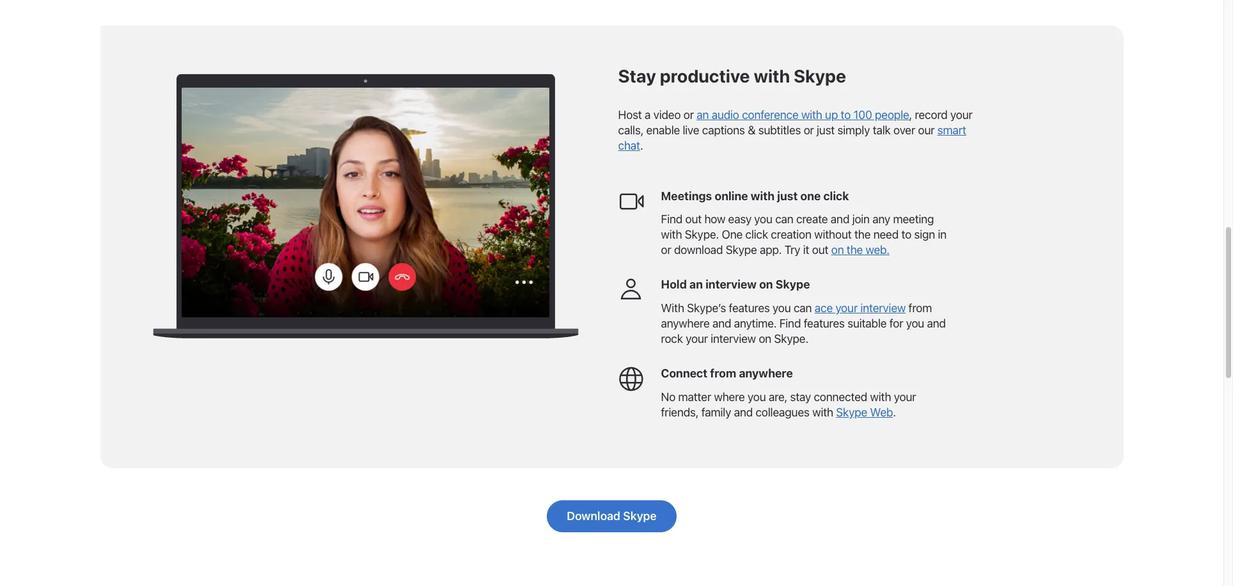 Task type: locate. For each thing, give the bounding box(es) containing it.
1 horizontal spatial just
[[817, 123, 835, 137]]

smart
[[938, 123, 967, 137]]

download
[[567, 509, 621, 523]]

in
[[939, 228, 947, 242]]

on inside from anywhere and anytime. find features suitable for you and rock your interview on skype.
[[759, 332, 772, 346]]

live
[[683, 123, 700, 137]]

with up download
[[661, 228, 682, 242]]

0 horizontal spatial anywhere
[[661, 317, 710, 330]]

, record your calls, enable live captions & subtitles or just simply talk over our
[[619, 108, 973, 137]]

one
[[801, 189, 821, 203]]

1 vertical spatial or
[[804, 123, 815, 137]]

1 horizontal spatial to
[[902, 228, 912, 242]]

click
[[824, 189, 850, 203], [746, 228, 769, 242]]

to right up
[[841, 108, 851, 121]]

connect from anywhere
[[661, 367, 794, 380]]

1 horizontal spatial from
[[909, 302, 933, 315]]

app.
[[760, 243, 782, 257]]

download
[[675, 243, 724, 257]]

skype right download on the bottom of the page
[[624, 509, 657, 523]]

0 horizontal spatial just
[[778, 189, 798, 203]]

and inside the "find out how easy you can create and join any meeting with skype. one click creation without the need to sign in or download skype app. try it out"
[[831, 213, 850, 226]]

on down without
[[832, 243, 844, 257]]

on up with skype's features you can ace your interview in the right bottom of the page
[[760, 278, 774, 291]]

0 vertical spatial features
[[729, 302, 770, 315]]

and
[[831, 213, 850, 226], [713, 317, 732, 330], [928, 317, 947, 330], [734, 406, 753, 419]]

2 horizontal spatial or
[[804, 123, 815, 137]]

an
[[697, 108, 709, 121], [690, 278, 703, 291]]

an right hold on the top right of the page
[[690, 278, 703, 291]]


[[619, 277, 644, 303]]

click up app.
[[746, 228, 769, 242]]

1 horizontal spatial or
[[684, 108, 694, 121]]

productive
[[660, 65, 750, 86]]

no
[[661, 390, 676, 404]]

with inside the "find out how easy you can create and join any meeting with skype. one click creation without the need to sign in or download skype app. try it out"
[[661, 228, 682, 242]]

and inside no matter where you are, stay connected with your friends, family and colleagues with
[[734, 406, 753, 419]]

rock
[[661, 332, 683, 346]]

with down connected
[[813, 406, 834, 419]]

find down with skype's features you can ace your interview in the right bottom of the page
[[780, 317, 801, 330]]

or
[[684, 108, 694, 121], [804, 123, 815, 137], [661, 243, 672, 257]]

you
[[755, 213, 773, 226], [773, 302, 791, 315], [907, 317, 925, 330], [748, 390, 766, 404]]

just
[[817, 123, 835, 137], [778, 189, 798, 203]]

features
[[729, 302, 770, 315], [804, 317, 845, 330]]

you inside from anywhere and anytime. find features suitable for you and rock your interview on skype.
[[907, 317, 925, 330]]

2 vertical spatial interview
[[711, 332, 757, 346]]

click right one
[[824, 189, 850, 203]]

on
[[832, 243, 844, 257], [760, 278, 774, 291], [759, 332, 772, 346]]

just left one
[[778, 189, 798, 203]]

to down meeting
[[902, 228, 912, 242]]

1 vertical spatial find
[[780, 317, 801, 330]]

any
[[873, 213, 891, 226]]

interview up skype's
[[706, 278, 757, 291]]

enable
[[647, 123, 680, 137]]

or inside , record your calls, enable live captions & subtitles or just simply talk over our
[[804, 123, 815, 137]]

download skype
[[567, 509, 657, 523]]

your up skype web .
[[895, 390, 917, 404]]

just down up
[[817, 123, 835, 137]]

with up 'web'
[[871, 390, 892, 404]]

to
[[841, 108, 851, 121], [902, 228, 912, 242]]

1 vertical spatial just
[[778, 189, 798, 203]]

can left the ace
[[794, 302, 812, 315]]

a
[[645, 108, 651, 121]]

0 horizontal spatial features
[[729, 302, 770, 315]]

skype. up download
[[685, 228, 719, 242]]

1 vertical spatial to
[[902, 228, 912, 242]]

0 horizontal spatial find
[[661, 213, 683, 226]]

from
[[909, 302, 933, 315], [711, 367, 737, 380]]

0 horizontal spatial to
[[841, 108, 851, 121]]

find down meetings
[[661, 213, 683, 226]]

1 horizontal spatial out
[[813, 243, 829, 257]]

calls,
[[619, 123, 644, 137]]

1 horizontal spatial anywhere
[[739, 367, 794, 380]]

on the web. link
[[832, 243, 890, 257]]

interview up for
[[861, 302, 906, 315]]

join
[[853, 213, 870, 226]]

0 horizontal spatial from
[[711, 367, 737, 380]]

2 vertical spatial on
[[759, 332, 772, 346]]

0 vertical spatial just
[[817, 123, 835, 137]]

web.
[[866, 243, 890, 257]]

1 horizontal spatial click
[[824, 189, 850, 203]]

anywhere up are,
[[739, 367, 794, 380]]

and down the where
[[734, 406, 753, 419]]

0 vertical spatial can
[[776, 213, 794, 226]]

to inside the "find out how easy you can create and join any meeting with skype. one click creation without the need to sign in or download skype app. try it out"
[[902, 228, 912, 242]]

features up anytime.
[[729, 302, 770, 315]]

1 vertical spatial anywhere
[[739, 367, 794, 380]]

audio
[[712, 108, 740, 121]]

with skype's features you can ace your interview
[[661, 302, 906, 315]]

1 vertical spatial the
[[847, 243, 863, 257]]

0 vertical spatial click
[[824, 189, 850, 203]]

from inside from anywhere and anytime. find features suitable for you and rock your interview on skype.
[[909, 302, 933, 315]]

with
[[754, 65, 791, 86], [802, 108, 823, 121], [751, 189, 775, 203], [661, 228, 682, 242], [871, 390, 892, 404], [813, 406, 834, 419]]

ace your interview link
[[815, 302, 906, 315]]

out left how
[[686, 213, 702, 226]]

chat
[[619, 139, 641, 152]]

1 horizontal spatial skype.
[[775, 332, 809, 346]]

an up live
[[697, 108, 709, 121]]

or left download
[[661, 243, 672, 257]]

0 horizontal spatial or
[[661, 243, 672, 257]]

1 vertical spatial features
[[804, 317, 845, 330]]

or down an audio conference with up to 100 people link
[[804, 123, 815, 137]]

easy
[[729, 213, 752, 226]]

0 vertical spatial find
[[661, 213, 683, 226]]

conference
[[743, 108, 799, 121]]

connect
[[661, 367, 708, 380]]

0 vertical spatial anywhere
[[661, 317, 710, 330]]

for
[[890, 317, 904, 330]]

0 horizontal spatial skype.
[[685, 228, 719, 242]]

download skype link
[[547, 500, 677, 532]]

0 vertical spatial .
[[641, 139, 644, 152]]

can inside the "find out how easy you can create and join any meeting with skype. one click creation without the need to sign in or download skype app. try it out"
[[776, 213, 794, 226]]

colleagues
[[756, 406, 810, 419]]

the left web.
[[847, 243, 863, 257]]

an audio conference with up to 100 people link
[[697, 108, 910, 121]]

out
[[686, 213, 702, 226], [813, 243, 829, 257]]

skype's
[[687, 302, 727, 315]]

you up anytime.
[[773, 302, 791, 315]]

100
[[854, 108, 873, 121]]

create
[[797, 213, 828, 226]]

the
[[855, 228, 871, 242], [847, 243, 863, 257]]

interview
[[706, 278, 757, 291], [861, 302, 906, 315], [711, 332, 757, 346]]

.
[[641, 139, 644, 152], [894, 406, 897, 419]]

connected
[[814, 390, 868, 404]]

interview inside from anywhere and anytime. find features suitable for you and rock your interview on skype.
[[711, 332, 757, 346]]

1 horizontal spatial .
[[894, 406, 897, 419]]

you right easy
[[755, 213, 773, 226]]

need
[[874, 228, 899, 242]]

your up smart
[[951, 108, 973, 121]]

1 vertical spatial interview
[[861, 302, 906, 315]]

stay productive with skype
[[619, 65, 847, 86]]

1 vertical spatial click
[[746, 228, 769, 242]]

from anywhere and anytime. find features suitable for you and rock your interview on skype.
[[661, 302, 947, 346]]

skype down one
[[726, 243, 758, 257]]

subtitles
[[759, 123, 801, 137]]

online
[[715, 189, 749, 203]]

or up live
[[684, 108, 694, 121]]

0 vertical spatial to
[[841, 108, 851, 121]]

0 vertical spatial or
[[684, 108, 694, 121]]

1 vertical spatial from
[[711, 367, 737, 380]]

your inside no matter where you are, stay connected with your friends, family and colleagues with
[[895, 390, 917, 404]]

can
[[776, 213, 794, 226], [794, 302, 812, 315]]

you right for
[[907, 317, 925, 330]]

interview down anytime.
[[711, 332, 757, 346]]


[[619, 189, 644, 214]]

skype up with skype's features you can ace your interview in the right bottom of the page
[[776, 278, 811, 291]]

0 horizontal spatial click
[[746, 228, 769, 242]]

video
[[654, 108, 681, 121]]

on down anytime.
[[759, 332, 772, 346]]

you left are,
[[748, 390, 766, 404]]

skype inside the "find out how easy you can create and join any meeting with skype. one click creation without the need to sign in or download skype app. try it out"
[[726, 243, 758, 257]]

0 vertical spatial from
[[909, 302, 933, 315]]

features down the ace
[[804, 317, 845, 330]]

skype. down with skype's features you can ace your interview in the right bottom of the page
[[775, 332, 809, 346]]

0 vertical spatial the
[[855, 228, 871, 242]]

with left up
[[802, 108, 823, 121]]

sign
[[915, 228, 936, 242]]

0 horizontal spatial .
[[641, 139, 644, 152]]

can up creation
[[776, 213, 794, 226]]

and up without
[[831, 213, 850, 226]]

1 vertical spatial skype.
[[775, 332, 809, 346]]

2 vertical spatial or
[[661, 243, 672, 257]]

your
[[951, 108, 973, 121], [836, 302, 858, 315], [686, 332, 708, 346], [895, 390, 917, 404]]

find
[[661, 213, 683, 226], [780, 317, 801, 330]]

your right the rock
[[686, 332, 708, 346]]

smart chat
[[619, 123, 967, 152]]

skype web .
[[837, 406, 897, 419]]

1 horizontal spatial find
[[780, 317, 801, 330]]

0 vertical spatial out
[[686, 213, 702, 226]]

out right it
[[813, 243, 829, 257]]

from right ace your interview link
[[909, 302, 933, 315]]

1 horizontal spatial features
[[804, 317, 845, 330]]

creation
[[771, 228, 812, 242]]

the down join
[[855, 228, 871, 242]]

from up the where
[[711, 367, 737, 380]]

anywhere down with
[[661, 317, 710, 330]]

0 vertical spatial skype.
[[685, 228, 719, 242]]

your inside , record your calls, enable live captions & subtitles or just simply talk over our
[[951, 108, 973, 121]]



Task type: vqa. For each thing, say whether or not it's contained in the screenshot.
CHAT NOW for Skype is always ready to provide the full experience even if you don't have access to your phone or desktop app. Simply log in to
no



Task type: describe. For each thing, give the bounding box(es) containing it.
smart chat link
[[619, 123, 967, 152]]

captions
[[703, 123, 746, 137]]

anytime.
[[735, 317, 777, 330]]

the inside the "find out how easy you can create and join any meeting with skype. one click creation without the need to sign in or download skype app. try it out"
[[855, 228, 871, 242]]

our
[[919, 123, 935, 137]]

click inside the "find out how easy you can create and join any meeting with skype. one click creation without the need to sign in or download skype app. try it out"
[[746, 228, 769, 242]]

stay
[[791, 390, 812, 404]]

find out how easy you can create and join any meeting with skype. one click creation without the need to sign in or download skype app. try it out
[[661, 213, 947, 257]]

host a video or an audio conference with up to 100 people
[[619, 108, 910, 121]]

meetings online with just one click
[[661, 189, 850, 203]]

on the web.
[[832, 243, 890, 257]]

try
[[785, 243, 801, 257]]

hold an interview on skype
[[661, 278, 811, 291]]

it
[[804, 243, 810, 257]]

record
[[916, 108, 948, 121]]

web
[[871, 406, 894, 419]]

just inside , record your calls, enable live captions & subtitles or just simply talk over our
[[817, 123, 835, 137]]

with right 'online'
[[751, 189, 775, 203]]

0 vertical spatial interview
[[706, 278, 757, 291]]


[[619, 366, 644, 392]]

&
[[748, 123, 756, 137]]

0 vertical spatial an
[[697, 108, 709, 121]]

1 vertical spatial an
[[690, 278, 703, 291]]

meeting
[[894, 213, 935, 226]]

0 vertical spatial on
[[832, 243, 844, 257]]

features inside from anywhere and anytime. find features suitable for you and rock your interview on skype.
[[804, 317, 845, 330]]

where
[[715, 390, 745, 404]]

your inside from anywhere and anytime. find features suitable for you and rock your interview on skype.
[[686, 332, 708, 346]]

host
[[619, 108, 642, 121]]

without
[[815, 228, 852, 242]]

,
[[910, 108, 913, 121]]

skype. inside from anywhere and anytime. find features suitable for you and rock your interview on skype.
[[775, 332, 809, 346]]

you inside the "find out how easy you can create and join any meeting with skype. one click creation without the need to sign in or download skype app. try it out"
[[755, 213, 773, 226]]

matter
[[679, 390, 712, 404]]

your right the ace
[[836, 302, 858, 315]]

people
[[876, 108, 910, 121]]

0 horizontal spatial out
[[686, 213, 702, 226]]

how
[[705, 213, 726, 226]]

simply
[[838, 123, 871, 137]]

you inside no matter where you are, stay connected with your friends, family and colleagues with
[[748, 390, 766, 404]]

hold
[[661, 278, 687, 291]]

talk
[[873, 123, 891, 137]]

and down skype's
[[713, 317, 732, 330]]

over
[[894, 123, 916, 137]]

ace
[[815, 302, 833, 315]]

1 vertical spatial on
[[760, 278, 774, 291]]

one
[[722, 228, 743, 242]]

find inside the "find out how easy you can create and join any meeting with skype. one click creation without the need to sign in or download skype app. try it out"
[[661, 213, 683, 226]]

meetings
[[661, 189, 713, 203]]

with up conference
[[754, 65, 791, 86]]

find inside from anywhere and anytime. find features suitable for you and rock your interview on skype.
[[780, 317, 801, 330]]

stay
[[619, 65, 657, 86]]

skype down connected
[[837, 406, 868, 419]]

friends,
[[661, 406, 699, 419]]

and right for
[[928, 317, 947, 330]]

anywhere inside from anywhere and anytime. find features suitable for you and rock your interview on skype.
[[661, 317, 710, 330]]

or inside the "find out how easy you can create and join any meeting with skype. one click creation without the need to sign in or download skype app. try it out"
[[661, 243, 672, 257]]

skype web link
[[837, 406, 894, 419]]

skype up up
[[794, 65, 847, 86]]

suitable
[[848, 317, 887, 330]]

1 vertical spatial can
[[794, 302, 812, 315]]

no matter where you are, stay connected with your friends, family and colleagues with
[[661, 390, 917, 419]]

1 vertical spatial .
[[894, 406, 897, 419]]

are,
[[769, 390, 788, 404]]

skype. inside the "find out how easy you can create and join any meeting with skype. one click creation without the need to sign in or download skype app. try it out"
[[685, 228, 719, 242]]

family
[[702, 406, 732, 419]]

1 vertical spatial out
[[813, 243, 829, 257]]

with
[[661, 302, 685, 315]]

up
[[826, 108, 839, 121]]



